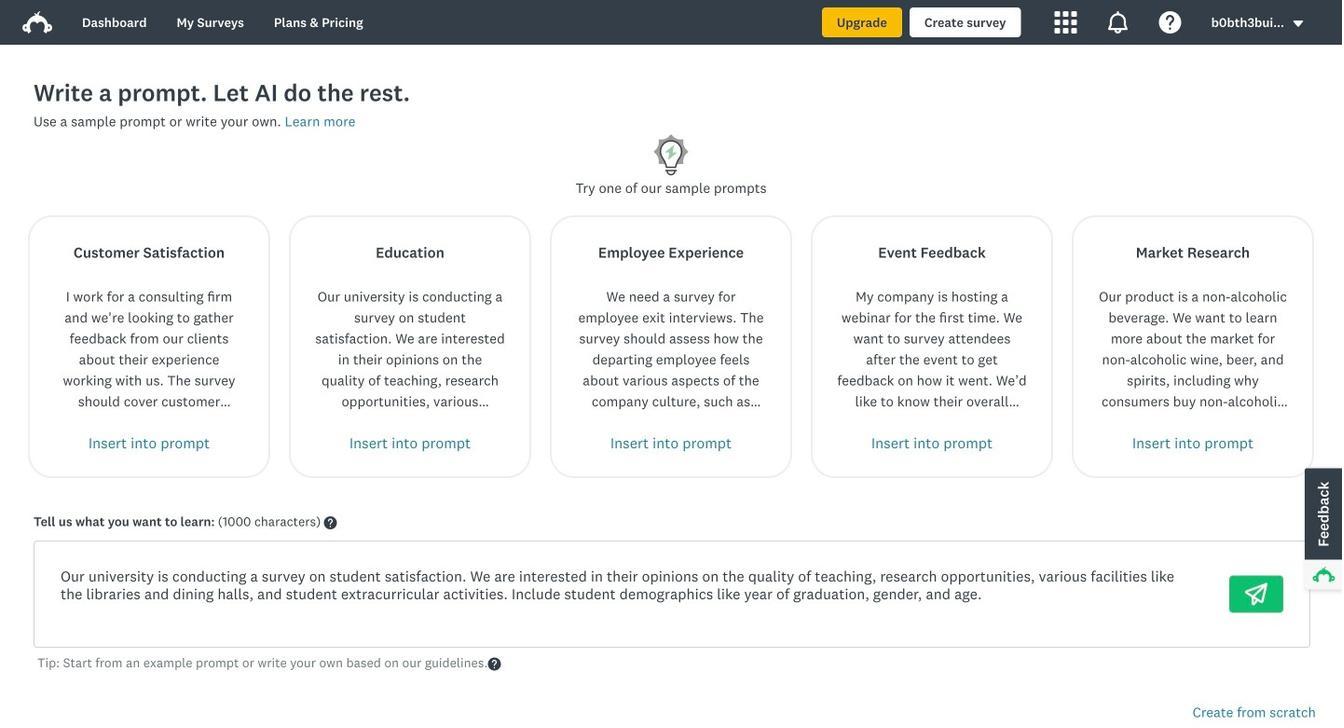 Task type: locate. For each thing, give the bounding box(es) containing it.
None text field
[[46, 553, 1207, 636]]

hover for help content image
[[324, 516, 337, 529], [488, 658, 501, 671]]

1 horizontal spatial hover for help content image
[[488, 658, 501, 671]]

brand logo image
[[22, 7, 52, 37], [22, 11, 52, 34]]

dropdown arrow icon image
[[1292, 17, 1305, 30], [1293, 20, 1303, 27]]

0 horizontal spatial hover for help content image
[[324, 516, 337, 529]]

airplane icon that submits your build survey with ai prompt image
[[1245, 583, 1268, 605], [1245, 583, 1268, 605]]

products icon image
[[1055, 11, 1077, 34], [1055, 11, 1077, 34]]

help icon image
[[1159, 11, 1181, 34]]

1 brand logo image from the top
[[22, 7, 52, 37]]



Task type: describe. For each thing, give the bounding box(es) containing it.
0 vertical spatial hover for help content image
[[324, 516, 337, 529]]

light bulb with lightning bolt inside showing a new idea image
[[649, 132, 693, 178]]

1 vertical spatial hover for help content image
[[488, 658, 501, 671]]

2 brand logo image from the top
[[22, 11, 52, 34]]

notification center icon image
[[1107, 11, 1129, 34]]



Task type: vqa. For each thing, say whether or not it's contained in the screenshot.
group
no



